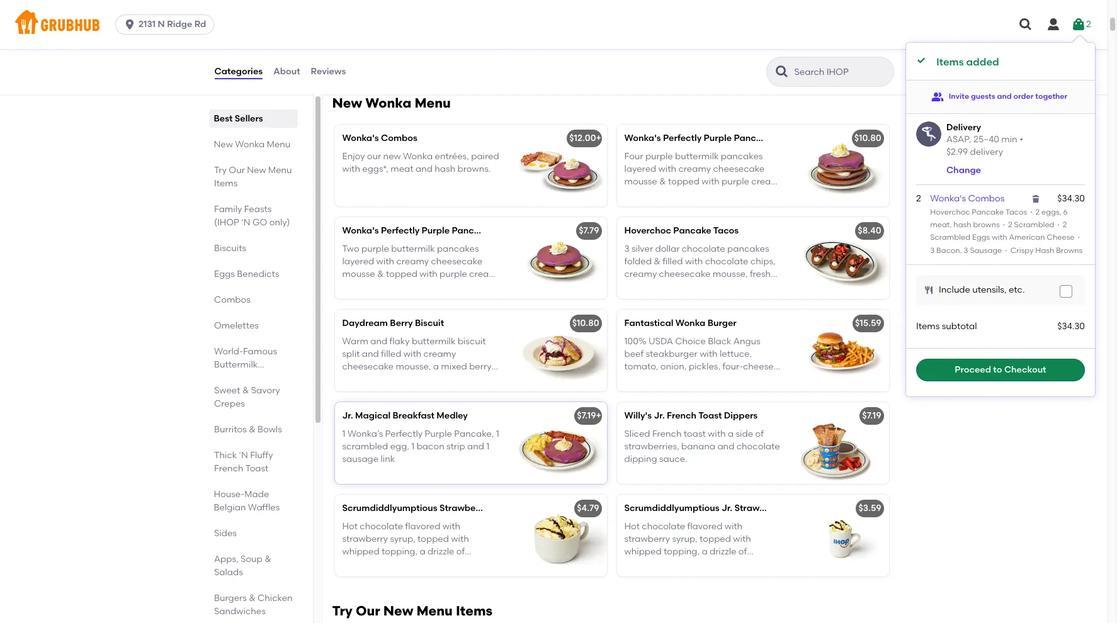Task type: vqa. For each thing, say whether or not it's contained in the screenshot.
Pancakes,
no



Task type: describe. For each thing, give the bounding box(es) containing it.
topped down scrumdiddlyumptious strawberry hot chocolate
[[418, 534, 449, 545]]

purple down wonka's perfectly purple pancakes - (short stack)
[[440, 269, 468, 280]]

four
[[625, 151, 644, 162]]

mousse,
[[396, 362, 431, 373]]

topping, for scrumdiddlyumptious jr. strawberry hot chocolate
[[664, 547, 700, 558]]

and inside 1 wonka's perfectly purple pancake, 1 scrambled egg, 1 bacon strip and 1 sausage link
[[468, 442, 485, 452]]

family
[[214, 204, 242, 215]]

omelettes
[[214, 321, 259, 331]]

with inside sliced french toast with a side of strawberries, banana and chocolate dipping sauce.
[[708, 429, 726, 440]]

about
[[274, 66, 300, 77]]

burritos
[[214, 425, 247, 435]]

sweet
[[214, 386, 240, 396]]

perfectly inside 1 wonka's perfectly purple pancake, 1 scrambled egg, 1 bacon strip and 1 sausage link
[[385, 429, 423, 440]]

our inside tab
[[229, 165, 245, 176]]

sides tab
[[214, 527, 293, 541]]

guests
[[972, 92, 996, 101]]

2131 n ridge rd
[[139, 19, 206, 30]]

wonka's perfectly purple pancakes - (full stack)
[[625, 133, 833, 144]]

medley
[[437, 411, 468, 422]]

checkout
[[1005, 365, 1047, 376]]

topping for four purple buttermilk pancakes layered with creamy cheesecake mousse & topped with purple cream cheese icing, whipped topping and gold glitter sugar.
[[722, 189, 756, 200]]

omelettes tab
[[214, 319, 293, 333]]

feasts
[[244, 204, 272, 215]]

drizzle for jr.
[[710, 547, 737, 558]]

creamy for four
[[679, 164, 712, 175]]

sugar. inside two purple buttermilk pancakes layered with creamy cheesecake mousse & topped with purple cream cheese icing, whipped topping and gold glitter sugar.
[[391, 295, 417, 306]]

fluffy
[[250, 451, 273, 461]]

new
[[383, 151, 401, 162]]

of inside sliced french toast with a side of strawberries, banana and chocolate dipping sauce.
[[756, 429, 764, 440]]

wonka up "new"
[[366, 95, 412, 111]]

burger
[[708, 318, 737, 329]]

combos inside 'items added' tooltip
[[969, 194, 1005, 204]]

syrup, for strawberry
[[390, 534, 416, 545]]

0 horizontal spatial hoverchoc pancake tacos
[[625, 226, 739, 237]]

mixed
[[441, 362, 467, 373]]

delivery
[[947, 122, 982, 133]]

svg image left items added on the top right of the page
[[917, 55, 927, 66]]

purple inside warm and flaky buttermilk biscuit split and filled with creamy cheesecake mousse, a mixed berry topping, topped with purple cream cheese icing and powdered sugar.
[[434, 375, 462, 385]]

about button
[[273, 49, 301, 95]]

famous
[[243, 347, 277, 357]]

2 inside 2 eggs, 6 meat, hash browns
[[1036, 208, 1040, 217]]

25–40
[[974, 134, 1000, 145]]

crispy
[[1011, 246, 1034, 255]]

2131
[[139, 19, 156, 30]]

whipped inside two purple buttermilk pancakes layered with creamy cheesecake mousse & topped with purple cream cheese icing, whipped topping and gold glitter sugar.
[[400, 282, 438, 293]]

$12.00
[[570, 133, 596, 144]]

tacos inside 'items added' tooltip
[[1006, 208, 1028, 217]]

whipped inside four purple buttermilk pancakes layered with creamy cheesecake mousse & topped with purple cream cheese icing, whipped topping and gold glitter sugar.
[[683, 189, 720, 200]]

topped down scrumdiddlyumptious jr. strawberry hot chocolate
[[700, 534, 732, 545]]

best
[[214, 113, 233, 124]]

french inside thick 'n fluffy french toast
[[214, 464, 243, 475]]

hash inside enjoy our new wonka entrées, paired with eggs*, meat and hash browns.
[[435, 164, 456, 175]]

icing, for four
[[658, 189, 681, 200]]

sugar. inside four purple buttermilk pancakes layered with creamy cheesecake mousse & topped with purple cream cheese icing, whipped topping and gold glitter sugar.
[[673, 202, 699, 213]]

cream inside warm and flaky buttermilk biscuit split and filled with creamy cheesecake mousse, a mixed berry topping, topped with purple cream cheese icing and powdered sugar.
[[464, 375, 492, 385]]

american
[[1010, 233, 1046, 242]]

strawberry for scrumdiddlyumptious strawberry hot chocolate
[[342, 534, 388, 545]]

buttermilk for four
[[676, 151, 719, 162]]

cheese inside warm and flaky buttermilk biscuit split and filled with creamy cheesecake mousse, a mixed berry topping, topped with purple cream cheese icing and powdered sugar.
[[342, 387, 373, 398]]

bowls
[[257, 425, 282, 435]]

drizzle for strawberry
[[428, 547, 455, 558]]

scrumdiddlyumptious for scrumdiddlyumptious jr. strawberry hot chocolate
[[625, 504, 720, 514]]

berry
[[470, 362, 492, 373]]

reviews
[[311, 66, 346, 77]]

chocolate inside sliced french toast with a side of strawberries, banana and chocolate dipping sauce.
[[737, 442, 780, 452]]

include
[[940, 285, 971, 295]]

dippers
[[725, 411, 758, 422]]

perfectly for four
[[664, 133, 702, 144]]

house-
[[214, 490, 245, 500]]

wonka's perfectly purple pancakes - (short stack) image
[[513, 218, 607, 300]]

0 vertical spatial scrambled
[[1015, 221, 1055, 229]]

cheesecake for four purple buttermilk pancakes layered with creamy cheesecake mousse & topped with purple cream cheese icing, whipped topping and gold glitter sugar.
[[714, 164, 765, 175]]

$14.39 +
[[627, 40, 658, 51]]

$11.99
[[344, 40, 368, 51]]

hot chocolate flavored with strawberry syrup, topped with whipped topping, a drizzle of chocolate sauce and gold glitter sugar. for strawberry
[[342, 522, 482, 583]]

jr. for jr. magical breakfast medley
[[654, 411, 665, 422]]

layered for two
[[342, 256, 374, 267]]

sauce.
[[660, 454, 688, 465]]

$7.19 +
[[577, 411, 602, 422]]

purple for two purple buttermilk pancakes layered with creamy cheesecake mousse & topped with purple cream cheese icing, whipped topping and gold glitter sugar.
[[422, 226, 450, 237]]

wonka's for two purple buttermilk pancakes layered with creamy cheesecake mousse & topped with purple cream cheese icing, whipped topping and gold glitter sugar.
[[342, 226, 379, 237]]

wonka left burger
[[676, 318, 706, 329]]

cheesecake inside warm and flaky buttermilk biscuit split and filled with creamy cheesecake mousse, a mixed berry topping, topped with purple cream cheese icing and powdered sugar.
[[342, 362, 394, 373]]

purple down wonka's perfectly purple pancakes - (full stack)
[[722, 177, 750, 187]]

split
[[342, 349, 360, 360]]

willy's jr. french toast dippers
[[625, 411, 758, 422]]

house-made belgian waffles
[[214, 490, 280, 514]]

2 inside 2 scrambled eggs with american cheese
[[1064, 221, 1068, 229]]

1 wonka's perfectly purple pancake, 1 scrambled egg, 1 bacon strip and 1 sausage link
[[342, 429, 500, 465]]

hoverchoc pancake tacos inside 'items added' tooltip
[[931, 208, 1028, 217]]

wonka's combos link
[[931, 194, 1005, 204]]

family feasts (ihop 'n go only)
[[214, 204, 290, 228]]

topping, inside warm and flaky buttermilk biscuit split and filled with creamy cheesecake mousse, a mixed berry topping, topped with purple cream cheese icing and powdered sugar.
[[342, 375, 378, 385]]

buttermilk
[[214, 360, 258, 371]]

1 horizontal spatial try our new menu items
[[332, 604, 493, 620]]

1 down pancake,
[[487, 442, 490, 452]]

6
[[1064, 208, 1068, 217]]

together
[[1036, 92, 1068, 101]]

$7.19 for $7.19
[[863, 411, 882, 422]]

svg image up ∙ 2 scrambled
[[1032, 194, 1042, 204]]

enjoy our new wonka entrées, paired with eggs*, meat and hash browns.
[[342, 151, 500, 175]]

+ for $14.39
[[653, 40, 658, 51]]

combos inside tab
[[214, 295, 250, 306]]

$12.00 +
[[570, 133, 602, 144]]

fantastical wonka burger
[[625, 318, 737, 329]]

people icon image
[[932, 90, 944, 103]]

subtotal
[[943, 321, 978, 332]]

toast inside thick 'n fluffy french toast
[[245, 464, 268, 475]]

toast
[[684, 429, 706, 440]]

$7.19 for $7.19 +
[[577, 411, 596, 422]]

eggs inside 2 scrambled eggs with american cheese
[[973, 233, 991, 242]]

invite guests and order together
[[949, 92, 1068, 101]]

icing, for two
[[375, 282, 398, 293]]

powdered
[[417, 387, 461, 398]]

2 eggs, 6 meat, hash browns
[[931, 208, 1068, 229]]

proceed to checkout
[[955, 365, 1047, 376]]

made
[[245, 490, 269, 500]]

chicken
[[257, 594, 292, 604]]

entrées,
[[435, 151, 469, 162]]

try our new menu items inside tab
[[214, 165, 292, 189]]

and inside four purple buttermilk pancakes layered with creamy cheesecake mousse & topped with purple cream cheese icing, whipped topping and gold glitter sugar.
[[758, 189, 775, 200]]

scrumdiddlyumptious for scrumdiddlyumptious strawberry hot chocolate
[[342, 504, 438, 514]]

0 vertical spatial french
[[667, 411, 697, 422]]

gold down scrumdiddlyumptious strawberry hot chocolate
[[435, 560, 454, 571]]

a down scrumdiddlyumptious strawberry hot chocolate
[[420, 547, 426, 558]]

2 inside button
[[1087, 19, 1092, 30]]

mousse for two
[[342, 269, 375, 280]]

house-made belgian waffles tab
[[214, 488, 293, 515]]

1 left wonka's
[[342, 429, 346, 440]]

+ for $7.19
[[596, 411, 602, 422]]

gold inside four purple buttermilk pancakes layered with creamy cheesecake mousse & topped with purple cream cheese icing, whipped topping and gold glitter sugar.
[[625, 202, 644, 213]]

0 vertical spatial combos
[[381, 133, 418, 144]]

1 vertical spatial our
[[356, 604, 380, 620]]

thick 'n fluffy french toast tab
[[214, 449, 293, 476]]

scrambled inside 2 scrambled eggs with american cheese
[[931, 233, 971, 242]]

egg,
[[391, 442, 410, 452]]

cheese for two purple buttermilk pancakes layered with creamy cheesecake mousse & topped with purple cream cheese icing, whipped topping and gold glitter sugar.
[[342, 282, 373, 293]]

daydream berry biscuit
[[342, 318, 444, 329]]

wonka's for four purple buttermilk pancakes layered with creamy cheesecake mousse & topped with purple cream cheese icing, whipped topping and gold glitter sugar.
[[625, 133, 661, 144]]

$15.59
[[856, 318, 882, 329]]

'n inside family feasts (ihop 'n go only)
[[241, 217, 250, 228]]

flavored for jr.
[[688, 522, 723, 532]]

apps, soup & salads
[[214, 555, 271, 578]]

jr. for scrumdiddlyumptious strawberry hot chocolate
[[722, 504, 733, 514]]

wonka inside enjoy our new wonka entrées, paired with eggs*, meat and hash browns.
[[403, 151, 433, 162]]

added
[[967, 56, 1000, 68]]

eggs benedicts tab
[[214, 268, 293, 281]]

cream for four purple buttermilk pancakes layered with creamy cheesecake mousse & topped with purple cream cheese icing, whipped topping and gold glitter sugar.
[[752, 177, 780, 187]]

∙ up ∙ 2 scrambled
[[1028, 208, 1036, 217]]

1 vertical spatial try
[[332, 604, 353, 620]]

invite guests and order together button
[[932, 85, 1068, 108]]

0 vertical spatial toast
[[699, 411, 722, 422]]

glitter inside four purple buttermilk pancakes layered with creamy cheesecake mousse & topped with purple cream cheese icing, whipped topping and gold glitter sugar.
[[646, 202, 671, 213]]

0 horizontal spatial tacos
[[714, 226, 739, 237]]

of for scrumdiddlyumptious strawberry hot chocolate
[[457, 547, 465, 558]]

strip
[[447, 442, 465, 452]]

creamy for two
[[397, 256, 429, 267]]

best sellers
[[214, 113, 263, 124]]

pancakes for four purple buttermilk pancakes layered with creamy cheesecake mousse & topped with purple cream cheese icing, whipped topping and gold glitter sugar.
[[734, 133, 777, 144]]

gold inside two purple buttermilk pancakes layered with creamy cheesecake mousse & topped with purple cream cheese icing, whipped topping and gold glitter sugar.
[[342, 295, 362, 306]]

1 horizontal spatial svg image
[[1047, 17, 1062, 32]]

categories button
[[214, 49, 264, 95]]

scrumdiddlyumptious strawberry hot chocolate image
[[513, 496, 607, 577]]

sides
[[214, 529, 237, 539]]

two purple buttermilk pancakes layered with creamy cheesecake mousse & topped with purple cream cheese icing, whipped topping and gold glitter sugar.
[[342, 244, 498, 306]]

& inside four purple buttermilk pancakes layered with creamy cheesecake mousse & topped with purple cream cheese icing, whipped topping and gold glitter sugar.
[[660, 177, 666, 187]]

browns.
[[458, 164, 491, 175]]

include utensils, etc.
[[940, 285, 1026, 295]]

2131 n ridge rd button
[[115, 14, 219, 35]]

family feasts (ihop 'n go only) tab
[[214, 203, 293, 229]]

scrumdiddlyumptious jr. strawberry hot chocolate image
[[795, 496, 889, 577]]

2 3 from the left
[[965, 246, 969, 255]]

wonka's combos image
[[513, 125, 607, 207]]

dipping
[[625, 454, 658, 465]]

sweet & savory crepes tab
[[214, 384, 293, 411]]

- for (full
[[779, 133, 783, 144]]

strawberry for scrumdiddlyumptious jr. strawberry hot chocolate
[[625, 534, 671, 545]]

asap,
[[947, 134, 972, 145]]

new wonka menu tab
[[214, 138, 293, 151]]

buttermilk for two
[[391, 244, 435, 254]]

strawberries,
[[625, 442, 680, 452]]

scrumdiddlyumptious jr. strawberry hot chocolate
[[625, 504, 849, 514]]

wonka's inside 'items added' tooltip
[[931, 194, 967, 204]]

topped inside warm and flaky buttermilk biscuit split and filled with creamy cheesecake mousse, a mixed berry topping, topped with purple cream cheese icing and powdered sugar.
[[381, 375, 412, 385]]



Task type: locate. For each thing, give the bounding box(es) containing it.
1 strawberry from the left
[[342, 534, 388, 545]]

0 vertical spatial pancakes
[[734, 133, 777, 144]]

wonka's perfectly purple pancakes - (full stack) image
[[795, 125, 889, 207]]

cheese
[[625, 189, 656, 200], [342, 282, 373, 293], [342, 387, 373, 398]]

sauce
[[388, 560, 414, 571], [670, 560, 696, 571]]

1 vertical spatial 'n
[[239, 451, 248, 461]]

1 scrumdiddlyumptious from the left
[[342, 504, 438, 514]]

1 horizontal spatial hot chocolate flavored with strawberry syrup, topped with whipped topping, a drizzle of chocolate sauce and gold glitter sugar.
[[625, 522, 764, 583]]

$8.40
[[858, 226, 882, 237]]

1 horizontal spatial eggs
[[973, 233, 991, 242]]

pancake up browns
[[972, 208, 1005, 217]]

purple right two
[[362, 244, 389, 254]]

'n left go
[[241, 217, 250, 228]]

with inside 2 scrambled eggs with american cheese
[[993, 233, 1008, 242]]

main navigation navigation
[[0, 0, 1108, 49]]

willy's
[[625, 411, 652, 422]]

french up the strawberries,
[[653, 429, 682, 440]]

scrambled up bacon,
[[931, 233, 971, 242]]

1 vertical spatial icing,
[[375, 282, 398, 293]]

3 left bacon,
[[931, 246, 935, 255]]

french inside sliced french toast with a side of strawberries, banana and chocolate dipping sauce.
[[653, 429, 682, 440]]

gold down scrumdiddlyumptious jr. strawberry hot chocolate
[[717, 560, 737, 571]]

pancakes
[[721, 151, 763, 162], [437, 244, 479, 254]]

2 horizontal spatial pancakes
[[734, 133, 777, 144]]

wonka's
[[342, 133, 379, 144], [625, 133, 661, 144], [931, 194, 967, 204], [342, 226, 379, 237]]

$2.99
[[947, 147, 969, 158]]

filled
[[381, 349, 402, 360]]

2 sauce from the left
[[670, 560, 696, 571]]

perfectly for two
[[381, 226, 420, 237]]

1 horizontal spatial icing,
[[658, 189, 681, 200]]

2 strawberry from the left
[[735, 504, 783, 514]]

pancakes
[[734, 133, 777, 144], [452, 226, 494, 237], [214, 373, 256, 384]]

0 vertical spatial try our new menu items
[[214, 165, 292, 189]]

layered down four
[[625, 164, 657, 175]]

$4.79
[[577, 504, 600, 514]]

layered for four
[[625, 164, 657, 175]]

& inside 'burgers & chicken sandwiches'
[[249, 594, 255, 604]]

1 right egg,
[[412, 442, 415, 452]]

stack)
[[805, 133, 833, 144], [531, 226, 559, 237]]

cream for two purple buttermilk pancakes layered with creamy cheesecake mousse & topped with purple cream cheese icing, whipped topping and gold glitter sugar.
[[470, 269, 498, 280]]

buttermilk down wonka's perfectly purple pancakes - (full stack)
[[676, 151, 719, 162]]

2 vertical spatial purple
[[425, 429, 452, 440]]

best sellers tab
[[214, 112, 293, 125]]

of for scrumdiddlyumptious jr. strawberry hot chocolate
[[739, 547, 747, 558]]

sauce for strawberry
[[388, 560, 414, 571]]

$7.19
[[577, 411, 596, 422], [863, 411, 882, 422]]

wonka's up two
[[342, 226, 379, 237]]

waffles
[[248, 503, 280, 514]]

strawberry
[[440, 504, 488, 514], [735, 504, 783, 514]]

magical
[[355, 411, 391, 422]]

svg image inside 2 button
[[1072, 17, 1087, 32]]

stack) for wonka's perfectly purple pancakes - (full stack)
[[805, 133, 833, 144]]

-
[[779, 133, 783, 144], [497, 226, 500, 237]]

1 horizontal spatial $10.80
[[855, 133, 882, 144]]

hoverchoc inside 'items added' tooltip
[[931, 208, 971, 217]]

pancakes down wonka's perfectly purple pancakes - (full stack)
[[721, 151, 763, 162]]

creamy inside warm and flaky buttermilk biscuit split and filled with creamy cheesecake mousse, a mixed berry topping, topped with purple cream cheese icing and powdered sugar.
[[424, 349, 456, 360]]

hash right meat, at the right
[[954, 221, 972, 229]]

∙ up browns
[[1077, 233, 1082, 242]]

topping inside four purple buttermilk pancakes layered with creamy cheesecake mousse & topped with purple cream cheese icing, whipped topping and gold glitter sugar.
[[722, 189, 756, 200]]

1 $34.30 from the top
[[1058, 194, 1086, 204]]

svg image for 2
[[1072, 17, 1087, 32]]

proceed
[[955, 365, 992, 376]]

burgers
[[214, 594, 247, 604]]

topping for two purple buttermilk pancakes layered with creamy cheesecake mousse & topped with purple cream cheese icing, whipped topping and gold glitter sugar.
[[440, 282, 473, 293]]

1 horizontal spatial jr.
[[654, 411, 665, 422]]

buttermilk inside warm and flaky buttermilk biscuit split and filled with creamy cheesecake mousse, a mixed berry topping, topped with purple cream cheese icing and powdered sugar.
[[412, 336, 456, 347]]

∙ up cheese
[[1055, 221, 1064, 229]]

and inside sliced french toast with a side of strawberries, banana and chocolate dipping sauce.
[[718, 442, 735, 452]]

biscuits
[[214, 243, 246, 254]]

0 horizontal spatial eggs
[[214, 269, 235, 280]]

2 button
[[1072, 13, 1092, 36]]

sliced
[[625, 429, 651, 440]]

cheesecake for two purple buttermilk pancakes layered with creamy cheesecake mousse & topped with purple cream cheese icing, whipped topping and gold glitter sugar.
[[431, 256, 483, 267]]

0 horizontal spatial topping,
[[342, 375, 378, 385]]

2 strawberry from the left
[[625, 534, 671, 545]]

combos up "new"
[[381, 133, 418, 144]]

1 horizontal spatial mousse
[[625, 177, 658, 187]]

2 horizontal spatial jr.
[[722, 504, 733, 514]]

0 horizontal spatial syrup,
[[390, 534, 416, 545]]

1 horizontal spatial combos
[[381, 133, 418, 144]]

(short
[[502, 226, 529, 237]]

∙ left 'crispy'
[[1005, 246, 1009, 255]]

1 right pancake,
[[496, 429, 500, 440]]

biscuit
[[415, 318, 444, 329]]

change button
[[947, 165, 982, 177]]

gold up daydream
[[342, 295, 362, 306]]

creamy inside four purple buttermilk pancakes layered with creamy cheesecake mousse & topped with purple cream cheese icing, whipped topping and gold glitter sugar.
[[679, 164, 712, 175]]

hoverchoc pancake tacos image
[[795, 218, 889, 300]]

0 horizontal spatial hoverchoc
[[625, 226, 672, 237]]

a inside sliced french toast with a side of strawberries, banana and chocolate dipping sauce.
[[728, 429, 734, 440]]

∙ right browns
[[1002, 221, 1007, 229]]

0 horizontal spatial scrambled
[[931, 233, 971, 242]]

0 horizontal spatial pancakes
[[437, 244, 479, 254]]

3 right bacon,
[[965, 246, 969, 255]]

0 vertical spatial pancake
[[972, 208, 1005, 217]]

hot chocolate flavored with strawberry syrup, topped with whipped topping, a drizzle of chocolate sauce and gold glitter sugar. down scrumdiddlyumptious jr. strawberry hot chocolate
[[625, 522, 764, 583]]

glitter inside two purple buttermilk pancakes layered with creamy cheesecake mousse & topped with purple cream cheese icing, whipped topping and gold glitter sugar.
[[364, 295, 389, 306]]

hoverchoc pancake tacos up browns
[[931, 208, 1028, 217]]

our
[[367, 151, 381, 162]]

0 horizontal spatial wonka's combos
[[342, 133, 418, 144]]

svg image for 2131 n ridge rd
[[124, 18, 136, 31]]

purple for four purple buttermilk pancakes layered with creamy cheesecake mousse & topped with purple cream cheese icing, whipped topping and gold glitter sugar.
[[704, 133, 732, 144]]

hoverchoc up meat, at the right
[[931, 208, 971, 217]]

0 horizontal spatial jr.
[[342, 411, 353, 422]]

svg image inside main navigation 'navigation'
[[1019, 17, 1034, 32]]

pancake
[[972, 208, 1005, 217], [674, 226, 712, 237]]

with
[[342, 164, 360, 175], [659, 164, 677, 175], [702, 177, 720, 187], [993, 233, 1008, 242], [377, 256, 394, 267], [420, 269, 438, 280], [404, 349, 422, 360], [414, 375, 432, 385], [708, 429, 726, 440], [443, 522, 461, 532], [725, 522, 743, 532], [451, 534, 469, 545], [734, 534, 752, 545]]

burritos & bowls
[[214, 425, 282, 435]]

pancakes for four purple buttermilk pancakes layered with creamy cheesecake mousse & topped with purple cream cheese icing, whipped topping and gold glitter sugar.
[[721, 151, 763, 162]]

meat,
[[931, 221, 952, 229]]

perfectly up two purple buttermilk pancakes layered with creamy cheesecake mousse & topped with purple cream cheese icing, whipped topping and gold glitter sugar.
[[381, 226, 420, 237]]

(full
[[785, 133, 803, 144]]

creamy inside two purple buttermilk pancakes layered with creamy cheesecake mousse & topped with purple cream cheese icing, whipped topping and gold glitter sugar.
[[397, 256, 429, 267]]

svg image left 2 button
[[1019, 17, 1034, 32]]

2 scrambled eggs with american cheese
[[931, 221, 1075, 242]]

topping
[[722, 189, 756, 200], [440, 282, 473, 293]]

0 vertical spatial topping
[[722, 189, 756, 200]]

1 3 from the left
[[931, 246, 935, 255]]

glitter
[[646, 202, 671, 213], [364, 295, 389, 306], [456, 560, 482, 571], [739, 560, 764, 571]]

1 chocolate from the left
[[508, 504, 553, 514]]

cheesecake inside two purple buttermilk pancakes layered with creamy cheesecake mousse & topped with purple cream cheese icing, whipped topping and gold glitter sugar.
[[431, 256, 483, 267]]

mousse for four
[[625, 177, 658, 187]]

1 vertical spatial +
[[596, 133, 602, 144]]

topped up berry in the left bottom of the page
[[386, 269, 418, 280]]

fantastical
[[625, 318, 674, 329]]

svg image
[[1019, 17, 1034, 32], [917, 55, 927, 66], [1032, 194, 1042, 204], [924, 285, 934, 295], [1063, 288, 1071, 295]]

1 vertical spatial layered
[[342, 256, 374, 267]]

cheese
[[1048, 233, 1075, 242]]

scrumdiddlyumptious down sauce.
[[625, 504, 720, 514]]

2 horizontal spatial topping,
[[664, 547, 700, 558]]

0 vertical spatial purple
[[704, 133, 732, 144]]

pancakes for two purple buttermilk pancakes layered with creamy cheesecake mousse & topped with purple cream cheese icing, whipped topping and gold glitter sugar.
[[437, 244, 479, 254]]

two
[[342, 244, 360, 254]]

2 horizontal spatial of
[[756, 429, 764, 440]]

2 vertical spatial combos
[[214, 295, 250, 306]]

syrup, down scrumdiddlyumptious strawberry hot chocolate
[[390, 534, 416, 545]]

1 vertical spatial cream
[[470, 269, 498, 280]]

toast up toast
[[699, 411, 722, 422]]

0 vertical spatial creamy
[[679, 164, 712, 175]]

wonka up meat
[[403, 151, 433, 162]]

browns
[[1057, 246, 1083, 255]]

1 horizontal spatial -
[[779, 133, 783, 144]]

combos up omelettes
[[214, 295, 250, 306]]

creamy down wonka's perfectly purple pancakes - (short stack)
[[397, 256, 429, 267]]

0 horizontal spatial stack)
[[531, 226, 559, 237]]

try our new menu items tab
[[214, 164, 293, 190]]

icing, inside four purple buttermilk pancakes layered with creamy cheesecake mousse & topped with purple cream cheese icing, whipped topping and gold glitter sugar.
[[658, 189, 681, 200]]

eggs up sausage at the right of the page
[[973, 233, 991, 242]]

1 horizontal spatial sauce
[[670, 560, 696, 571]]

a inside warm and flaky buttermilk biscuit split and filled with creamy cheesecake mousse, a mixed berry topping, topped with purple cream cheese icing and powdered sugar.
[[433, 362, 439, 373]]

0 horizontal spatial try our new menu items
[[214, 165, 292, 189]]

0 vertical spatial $34.30
[[1058, 194, 1086, 204]]

crepes
[[214, 399, 245, 410]]

items inside tab
[[214, 178, 238, 189]]

try inside tab
[[214, 165, 227, 176]]

mousse inside four purple buttermilk pancakes layered with creamy cheesecake mousse & topped with purple cream cheese icing, whipped topping and gold glitter sugar.
[[625, 177, 658, 187]]

pancakes inside two purple buttermilk pancakes layered with creamy cheesecake mousse & topped with purple cream cheese icing, whipped topping and gold glitter sugar.
[[437, 244, 479, 254]]

0 vertical spatial +
[[653, 40, 658, 51]]

stack) right the (full
[[805, 133, 833, 144]]

2 vertical spatial buttermilk
[[412, 336, 456, 347]]

2
[[1087, 19, 1092, 30], [917, 194, 922, 204], [1036, 208, 1040, 217], [1009, 221, 1013, 229], [1064, 221, 1068, 229]]

1 horizontal spatial drizzle
[[710, 547, 737, 558]]

2 hot chocolate flavored with strawberry syrup, topped with whipped topping, a drizzle of chocolate sauce and gold glitter sugar. from the left
[[625, 522, 764, 583]]

0 horizontal spatial hash
[[435, 164, 456, 175]]

drizzle down scrumdiddlyumptious strawberry hot chocolate
[[428, 547, 455, 558]]

mousse down four
[[625, 177, 658, 187]]

topped inside four purple buttermilk pancakes layered with creamy cheesecake mousse & topped with purple cream cheese icing, whipped topping and gold glitter sugar.
[[669, 177, 700, 187]]

1
[[342, 429, 346, 440], [496, 429, 500, 440], [412, 442, 415, 452], [487, 442, 490, 452]]

1 horizontal spatial stack)
[[805, 133, 833, 144]]

2 horizontal spatial cheesecake
[[714, 164, 765, 175]]

cheesecake
[[714, 164, 765, 175], [431, 256, 483, 267], [342, 362, 394, 373]]

1 vertical spatial cheese
[[342, 282, 373, 293]]

creamy down wonka's perfectly purple pancakes - (full stack)
[[679, 164, 712, 175]]

pancakes inside 'world-famous buttermilk pancakes sweet & savory crepes'
[[214, 373, 256, 384]]

cheese inside two purple buttermilk pancakes layered with creamy cheesecake mousse & topped with purple cream cheese icing, whipped topping and gold glitter sugar.
[[342, 282, 373, 293]]

sauce for jr.
[[670, 560, 696, 571]]

flavored down scrumdiddlyumptious jr. strawberry hot chocolate
[[688, 522, 723, 532]]

1 horizontal spatial of
[[739, 547, 747, 558]]

chocolate left "$4.79"
[[508, 504, 553, 514]]

0 vertical spatial perfectly
[[664, 133, 702, 144]]

salads
[[214, 568, 243, 578]]

hot chocolate flavored with strawberry syrup, topped with whipped topping, a drizzle of chocolate sauce and gold glitter sugar. for jr.
[[625, 522, 764, 583]]

1 horizontal spatial $7.19
[[863, 411, 882, 422]]

layered down two
[[342, 256, 374, 267]]

2 horizontal spatial combos
[[969, 194, 1005, 204]]

2 drizzle from the left
[[710, 547, 737, 558]]

0 horizontal spatial mousse
[[342, 269, 375, 280]]

chocolate left $3.59
[[803, 504, 849, 514]]

0 vertical spatial new wonka menu
[[332, 95, 451, 111]]

1 sauce from the left
[[388, 560, 414, 571]]

hoverchoc pancake tacos
[[931, 208, 1028, 217], [625, 226, 739, 237]]

creamy up mixed
[[424, 349, 456, 360]]

1 horizontal spatial wonka's combos
[[931, 194, 1005, 204]]

cheese for four purple buttermilk pancakes layered with creamy cheesecake mousse & topped with purple cream cheese icing, whipped topping and gold glitter sugar.
[[625, 189, 656, 200]]

burritos & bowls tab
[[214, 423, 293, 437]]

0 vertical spatial 'n
[[241, 217, 250, 228]]

svg image inside 2131 n ridge rd button
[[124, 18, 136, 31]]

1 syrup, from the left
[[390, 534, 416, 545]]

1 vertical spatial $10.80
[[573, 318, 600, 329]]

a left mixed
[[433, 362, 439, 373]]

topping,
[[342, 375, 378, 385], [382, 547, 418, 558], [664, 547, 700, 558]]

gold down four
[[625, 202, 644, 213]]

pancakes down the buttermilk
[[214, 373, 256, 384]]

hash down the entrées,
[[435, 164, 456, 175]]

1 horizontal spatial hoverchoc pancake tacos
[[931, 208, 1028, 217]]

wonka's for enjoy our new wonka entrées, paired with eggs*, meat and hash browns.
[[342, 133, 379, 144]]

willy's jr. french toast dippers image
[[795, 403, 889, 485]]

sellers
[[235, 113, 263, 124]]

0 vertical spatial -
[[779, 133, 783, 144]]

toast
[[699, 411, 722, 422], [245, 464, 268, 475]]

perfectly up egg,
[[385, 429, 423, 440]]

1 flavored from the left
[[406, 522, 441, 532]]

2 $34.30 from the top
[[1058, 321, 1086, 332]]

1 vertical spatial french
[[653, 429, 682, 440]]

0 vertical spatial stack)
[[805, 133, 833, 144]]

topping up biscuit
[[440, 282, 473, 293]]

of
[[756, 429, 764, 440], [457, 547, 465, 558], [739, 547, 747, 558]]

0 horizontal spatial $7.19
[[577, 411, 596, 422]]

apps, soup & salads tab
[[214, 553, 293, 580]]

purple down mixed
[[434, 375, 462, 385]]

whipped
[[683, 189, 720, 200], [400, 282, 438, 293], [342, 547, 380, 558], [625, 547, 662, 558]]

& inside 'world-famous buttermilk pancakes sweet & savory crepes'
[[242, 386, 249, 396]]

0 horizontal spatial pancakes
[[214, 373, 256, 384]]

1 vertical spatial buttermilk
[[391, 244, 435, 254]]

+
[[653, 40, 658, 51], [596, 133, 602, 144], [596, 411, 602, 422]]

drizzle
[[428, 547, 455, 558], [710, 547, 737, 558]]

order
[[1014, 92, 1034, 101]]

& inside two purple buttermilk pancakes layered with creamy cheesecake mousse & topped with purple cream cheese icing, whipped topping and gold glitter sugar.
[[378, 269, 384, 280]]

chocolate
[[508, 504, 553, 514], [803, 504, 849, 514]]

cream down berry
[[464, 375, 492, 385]]

cream inside two purple buttermilk pancakes layered with creamy cheesecake mousse & topped with purple cream cheese icing, whipped topping and gold glitter sugar.
[[470, 269, 498, 280]]

tacos up ∙ 2 scrambled
[[1006, 208, 1028, 217]]

purple up the 'bacon'
[[425, 429, 452, 440]]

svg image left include
[[924, 285, 934, 295]]

topped
[[669, 177, 700, 187], [386, 269, 418, 280], [381, 375, 412, 385], [418, 534, 449, 545], [700, 534, 732, 545]]

topping, for scrumdiddlyumptious strawberry hot chocolate
[[382, 547, 418, 558]]

enjoy
[[342, 151, 365, 162]]

cheese up daydream
[[342, 282, 373, 293]]

buttermilk down wonka's perfectly purple pancakes - (short stack)
[[391, 244, 435, 254]]

combos tab
[[214, 294, 293, 307]]

∙ 2 scrambled
[[1000, 221, 1055, 229]]

wonka's perfectly purple pancakes - (short stack)
[[342, 226, 559, 237]]

0 horizontal spatial toast
[[245, 464, 268, 475]]

2 vertical spatial cream
[[464, 375, 492, 385]]

1 strawberry from the left
[[440, 504, 488, 514]]

2 scrumdiddlyumptious from the left
[[625, 504, 720, 514]]

1 horizontal spatial scrambled
[[1015, 221, 1055, 229]]

$10.80 for four purple buttermilk pancakes layered with creamy cheesecake mousse & topped with purple cream cheese icing, whipped topping and gold glitter sugar.
[[855, 133, 882, 144]]

daydream
[[342, 318, 388, 329]]

0 vertical spatial tacos
[[1006, 208, 1028, 217]]

buttermilk inside four purple buttermilk pancakes layered with creamy cheesecake mousse & topped with purple cream cheese icing, whipped topping and gold glitter sugar.
[[676, 151, 719, 162]]

wonka down the sellers
[[235, 139, 265, 150]]

gold
[[625, 202, 644, 213], [342, 295, 362, 306], [435, 560, 454, 571], [717, 560, 737, 571]]

and
[[998, 92, 1012, 101], [416, 164, 433, 175], [758, 189, 775, 200], [476, 282, 493, 293], [371, 336, 388, 347], [362, 349, 379, 360], [398, 387, 415, 398], [468, 442, 485, 452], [718, 442, 735, 452], [416, 560, 433, 571], [698, 560, 715, 571]]

of down scrumdiddlyumptious strawberry hot chocolate
[[457, 547, 465, 558]]

hot chocolate flavored with strawberry syrup, topped with whipped topping, a drizzle of chocolate sauce and gold glitter sugar. down scrumdiddlyumptious strawberry hot chocolate
[[342, 522, 482, 583]]

new wonka menu down best sellers tab on the left top of the page
[[214, 139, 291, 150]]

benedicts
[[237, 269, 279, 280]]

new wonka menu up "new"
[[332, 95, 451, 111]]

2 flavored from the left
[[688, 522, 723, 532]]

1 hot chocolate flavored with strawberry syrup, topped with whipped topping, a drizzle of chocolate sauce and gold glitter sugar. from the left
[[342, 522, 482, 583]]

biscuits tab
[[214, 242, 293, 255]]

wonka's up meat, at the right
[[931, 194, 967, 204]]

scrambled up american
[[1015, 221, 1055, 229]]

svg image down browns
[[1063, 288, 1071, 295]]

delivery asap, 25–40 min • $2.99 delivery
[[947, 122, 1024, 158]]

hoverchoc pancake tacos down four purple buttermilk pancakes layered with creamy cheesecake mousse & topped with purple cream cheese icing, whipped topping and gold glitter sugar.
[[625, 226, 739, 237]]

warm and flaky buttermilk biscuit split and filled with creamy cheesecake mousse, a mixed berry topping, topped with purple cream cheese icing and powdered sugar.
[[342, 336, 492, 398]]

1 horizontal spatial layered
[[625, 164, 657, 175]]

0 vertical spatial cream
[[752, 177, 780, 187]]

topped inside two purple buttermilk pancakes layered with creamy cheesecake mousse & topped with purple cream cheese icing, whipped topping and gold glitter sugar.
[[386, 269, 418, 280]]

french down 'thick'
[[214, 464, 243, 475]]

items
[[937, 56, 965, 68], [214, 178, 238, 189], [917, 321, 940, 332], [456, 604, 493, 620]]

eggs*,
[[363, 164, 389, 175]]

buttermilk inside two purple buttermilk pancakes layered with creamy cheesecake mousse & topped with purple cream cheese icing, whipped topping and gold glitter sugar.
[[391, 244, 435, 254]]

tacos down four purple buttermilk pancakes layered with creamy cheesecake mousse & topped with purple cream cheese icing, whipped topping and gold glitter sugar.
[[714, 226, 739, 237]]

'n inside thick 'n fluffy french toast
[[239, 451, 248, 461]]

1 horizontal spatial pancakes
[[452, 226, 494, 237]]

pancakes for two purple buttermilk pancakes layered with creamy cheesecake mousse & topped with purple cream cheese icing, whipped topping and gold glitter sugar.
[[452, 226, 494, 237]]

wonka's combos up our
[[342, 133, 418, 144]]

2 chocolate from the left
[[803, 504, 849, 514]]

$10.80 for warm and flaky buttermilk biscuit split and filled with creamy cheesecake mousse, a mixed berry topping, topped with purple cream cheese icing and powdered sugar.
[[573, 318, 600, 329]]

eggs inside eggs benedicts tab
[[214, 269, 235, 280]]

0 vertical spatial pancakes
[[721, 151, 763, 162]]

0 horizontal spatial scrumdiddlyumptious
[[342, 504, 438, 514]]

1 vertical spatial purple
[[422, 226, 450, 237]]

tacos
[[1006, 208, 1028, 217], [714, 226, 739, 237]]

wonka's combos inside 'items added' tooltip
[[931, 194, 1005, 204]]

purple up four purple buttermilk pancakes layered with creamy cheesecake mousse & topped with purple cream cheese icing, whipped topping and gold glitter sugar.
[[704, 133, 732, 144]]

1 vertical spatial -
[[497, 226, 500, 237]]

& inside apps, soup & salads
[[264, 555, 271, 565]]

flavored for strawberry
[[406, 522, 441, 532]]

wonka's up four
[[625, 133, 661, 144]]

purple up two purple buttermilk pancakes layered with creamy cheesecake mousse & topped with purple cream cheese icing, whipped topping and gold glitter sugar.
[[422, 226, 450, 237]]

mousse
[[625, 177, 658, 187], [342, 269, 375, 280]]

toast down fluffy
[[245, 464, 268, 475]]

soup
[[240, 555, 262, 565]]

1 horizontal spatial syrup,
[[673, 534, 698, 545]]

0 horizontal spatial flavored
[[406, 522, 441, 532]]

combos up 2 eggs, 6 meat, hash browns
[[969, 194, 1005, 204]]

wonka's
[[348, 429, 383, 440]]

utensils,
[[973, 285, 1007, 295]]

apps,
[[214, 555, 238, 565]]

0 horizontal spatial new wonka menu
[[214, 139, 291, 150]]

1 vertical spatial tacos
[[714, 226, 739, 237]]

'n right 'thick'
[[239, 451, 248, 461]]

cheese down four
[[625, 189, 656, 200]]

jr.
[[342, 411, 353, 422], [654, 411, 665, 422], [722, 504, 733, 514]]

1 horizontal spatial try
[[332, 604, 353, 620]]

syrup, for jr.
[[673, 534, 698, 545]]

items added
[[937, 56, 1000, 68]]

cheesecake inside four purple buttermilk pancakes layered with creamy cheesecake mousse & topped with purple cream cheese icing, whipped topping and gold glitter sugar.
[[714, 164, 765, 175]]

cheesecake down wonka's perfectly purple pancakes - (full stack)
[[714, 164, 765, 175]]

try our new menu items
[[214, 165, 292, 189], [332, 604, 493, 620]]

1 vertical spatial $34.30
[[1058, 321, 1086, 332]]

pancakes inside four purple buttermilk pancakes layered with creamy cheesecake mousse & topped with purple cream cheese icing, whipped topping and gold glitter sugar.
[[721, 151, 763, 162]]

layered inside two purple buttermilk pancakes layered with creamy cheesecake mousse & topped with purple cream cheese icing, whipped topping and gold glitter sugar.
[[342, 256, 374, 267]]

wonka
[[366, 95, 412, 111], [235, 139, 265, 150], [403, 151, 433, 162], [676, 318, 706, 329]]

thick 'n fluffy french toast
[[214, 451, 273, 475]]

1 drizzle from the left
[[428, 547, 455, 558]]

hash inside 2 eggs, 6 meat, hash browns
[[954, 221, 972, 229]]

0 horizontal spatial layered
[[342, 256, 374, 267]]

3
[[931, 246, 935, 255], [965, 246, 969, 255]]

cheese left icing
[[342, 387, 373, 398]]

1 horizontal spatial our
[[356, 604, 380, 620]]

cheese inside four purple buttermilk pancakes layered with creamy cheesecake mousse & topped with purple cream cheese icing, whipped topping and gold glitter sugar.
[[625, 189, 656, 200]]

icing, inside two purple buttermilk pancakes layered with creamy cheesecake mousse & topped with purple cream cheese icing, whipped topping and gold glitter sugar.
[[375, 282, 398, 293]]

topping down wonka's perfectly purple pancakes - (full stack)
[[722, 189, 756, 200]]

2 vertical spatial +
[[596, 411, 602, 422]]

eggs down biscuits at the top of the page
[[214, 269, 235, 280]]

2 vertical spatial cheesecake
[[342, 362, 394, 373]]

purple inside 1 wonka's perfectly purple pancake, 1 scrambled egg, 1 bacon strip and 1 sausage link
[[425, 429, 452, 440]]

flavored down scrumdiddlyumptious strawberry hot chocolate
[[406, 522, 441, 532]]

•
[[1021, 134, 1024, 145]]

eggs,
[[1042, 208, 1062, 217]]

cream down wonka's perfectly purple pancakes - (short stack)
[[470, 269, 498, 280]]

Search IHOP search field
[[794, 66, 890, 78]]

delivery
[[971, 147, 1004, 158]]

delivery icon image
[[917, 121, 942, 147]]

2 vertical spatial creamy
[[424, 349, 456, 360]]

1 $7.19 from the left
[[577, 411, 596, 422]]

mousse inside two purple buttermilk pancakes layered with creamy cheesecake mousse & topped with purple cream cheese icing, whipped topping and gold glitter sugar.
[[342, 269, 375, 280]]

wonka inside tab
[[235, 139, 265, 150]]

topping inside two purple buttermilk pancakes layered with creamy cheesecake mousse & topped with purple cream cheese icing, whipped topping and gold glitter sugar.
[[440, 282, 473, 293]]

1 horizontal spatial strawberry
[[735, 504, 783, 514]]

n
[[158, 19, 165, 30]]

0 vertical spatial cheese
[[625, 189, 656, 200]]

cream down wonka's perfectly purple pancakes - (full stack)
[[752, 177, 780, 187]]

world-famous buttermilk pancakes tab
[[214, 345, 293, 384]]

stack) right (short on the top left of page
[[531, 226, 559, 237]]

and inside button
[[998, 92, 1012, 101]]

items added tooltip
[[907, 35, 1096, 397]]

layered inside four purple buttermilk pancakes layered with creamy cheesecake mousse & topped with purple cream cheese icing, whipped topping and gold glitter sugar.
[[625, 164, 657, 175]]

fantastical wonka burger image
[[795, 310, 889, 392]]

1 horizontal spatial chocolate
[[803, 504, 849, 514]]

french up toast
[[667, 411, 697, 422]]

a down scrumdiddlyumptious jr. strawberry hot chocolate
[[702, 547, 708, 558]]

1 vertical spatial hoverchoc pancake tacos
[[625, 226, 739, 237]]

2 $7.19 from the left
[[863, 411, 882, 422]]

new wonka menu inside tab
[[214, 139, 291, 150]]

and inside enjoy our new wonka entrées, paired with eggs*, meat and hash browns.
[[416, 164, 433, 175]]

stack) for wonka's perfectly purple pancakes - (short stack)
[[531, 226, 559, 237]]

pancakes left the (full
[[734, 133, 777, 144]]

sausage
[[971, 246, 1003, 255]]

svg image
[[1047, 17, 1062, 32], [1072, 17, 1087, 32], [124, 18, 136, 31]]

1 vertical spatial hoverchoc
[[625, 226, 672, 237]]

burgers & chicken sandwiches tab
[[214, 592, 293, 619]]

purple right four
[[646, 151, 673, 162]]

0 horizontal spatial icing,
[[375, 282, 398, 293]]

search icon image
[[775, 64, 790, 79]]

0 horizontal spatial our
[[229, 165, 245, 176]]

cream inside four purple buttermilk pancakes layered with creamy cheesecake mousse & topped with purple cream cheese icing, whipped topping and gold glitter sugar.
[[752, 177, 780, 187]]

+ for $12.00
[[596, 133, 602, 144]]

items subtotal
[[917, 321, 978, 332]]

- for (short
[[497, 226, 500, 237]]

jr. magical breakfast medley image
[[513, 403, 607, 485]]

sugar. inside warm and flaky buttermilk biscuit split and filled with creamy cheesecake mousse, a mixed berry topping, topped with purple cream cheese icing and powdered sugar.
[[463, 387, 489, 398]]

1 horizontal spatial toast
[[699, 411, 722, 422]]

and inside two purple buttermilk pancakes layered with creamy cheesecake mousse & topped with purple cream cheese icing, whipped topping and gold glitter sugar.
[[476, 282, 493, 293]]

of down scrumdiddlyumptious jr. strawberry hot chocolate
[[739, 547, 747, 558]]

pancake down four purple buttermilk pancakes layered with creamy cheesecake mousse & topped with purple cream cheese icing, whipped topping and gold glitter sugar.
[[674, 226, 712, 237]]

2 syrup, from the left
[[673, 534, 698, 545]]

pancake inside 'items added' tooltip
[[972, 208, 1005, 217]]

0 horizontal spatial $10.80
[[573, 318, 600, 329]]

0 horizontal spatial pancake
[[674, 226, 712, 237]]

pancakes down wonka's perfectly purple pancakes - (short stack)
[[437, 244, 479, 254]]

daydream berry biscuit image
[[513, 310, 607, 392]]

0 horizontal spatial chocolate
[[508, 504, 553, 514]]

side
[[736, 429, 754, 440]]

with inside enjoy our new wonka entrées, paired with eggs*, meat and hash browns.
[[342, 164, 360, 175]]

0 vertical spatial eggs
[[973, 233, 991, 242]]

0 horizontal spatial drizzle
[[428, 547, 455, 558]]



